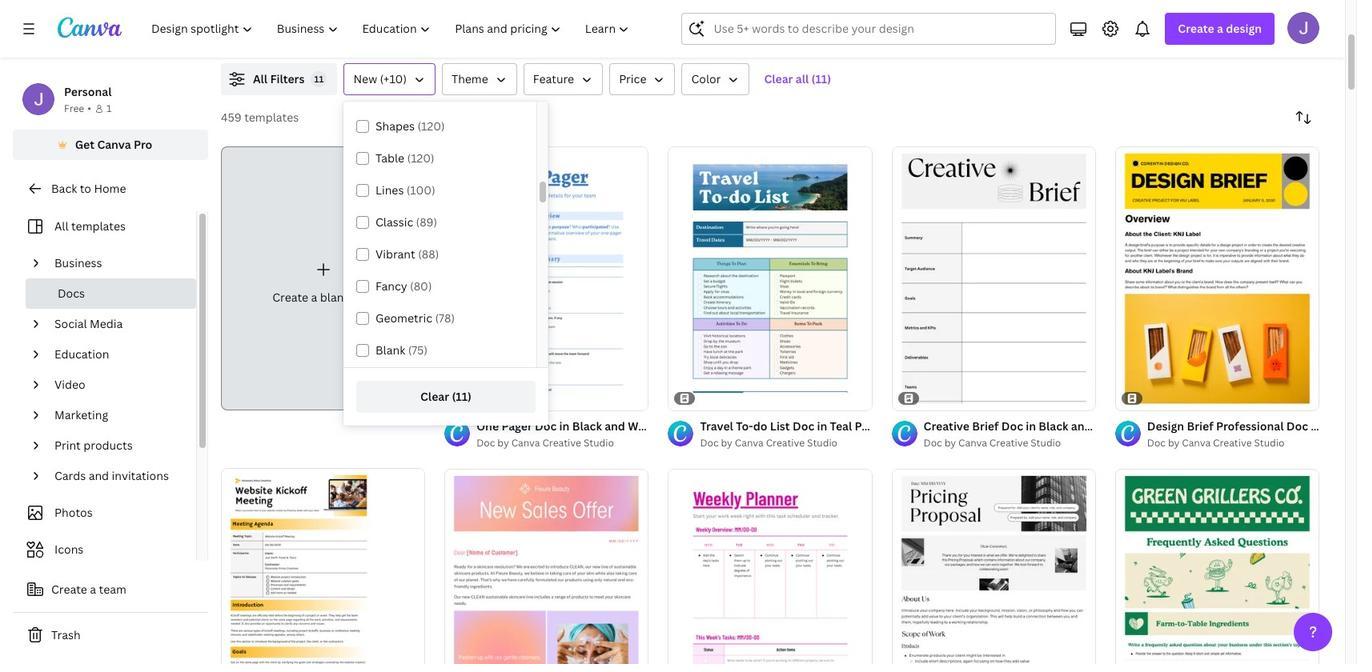 Task type: locate. For each thing, give the bounding box(es) containing it.
doc by canva creative studio for weekly planner doc in magenta light pink vibrant professional style image's doc by canva creative studio link
[[700, 437, 838, 450]]

color
[[692, 71, 721, 86]]

all left filters
[[253, 71, 268, 86]]

1 horizontal spatial a
[[311, 290, 317, 305]]

3 doc by canva creative studio from the left
[[1148, 437, 1285, 450]]

jacob simon image
[[1288, 12, 1320, 44]]

fancy
[[376, 279, 407, 294]]

by for 'food & restaurant faqs doc in green cream yellow bold nostalgia style' image
[[1168, 437, 1180, 450]]

0 horizontal spatial templates
[[71, 219, 126, 234]]

feature button
[[524, 63, 603, 95]]

(88)
[[418, 247, 439, 262]]

in
[[1026, 419, 1036, 434]]

1 horizontal spatial clear
[[764, 71, 793, 86]]

clear all (11)
[[764, 71, 831, 86]]

11
[[314, 73, 324, 85]]

1 doc by canva creative studio link from the left
[[477, 436, 649, 452]]

1 vertical spatial a
[[311, 290, 317, 305]]

0 vertical spatial and
[[1071, 419, 1092, 434]]

2 horizontal spatial create
[[1178, 21, 1215, 36]]

1 vertical spatial templates
[[71, 219, 126, 234]]

0 horizontal spatial (11)
[[452, 389, 472, 404]]

templates
[[244, 110, 299, 125], [71, 219, 126, 234]]

food & restaurant faqs doc in green cream yellow bold nostalgia style image
[[1115, 469, 1320, 665]]

price
[[619, 71, 647, 86]]

2 vertical spatial a
[[90, 582, 96, 597]]

vibrant
[[376, 247, 415, 262]]

None search field
[[682, 13, 1057, 45]]

all for all templates
[[54, 219, 68, 234]]

(+10)
[[380, 71, 407, 86]]

4 studio from the left
[[1255, 437, 1285, 450]]

1 horizontal spatial (11)
[[812, 71, 831, 86]]

a for team
[[90, 582, 96, 597]]

templates down the "all filters"
[[244, 110, 299, 125]]

doc by canva creative studio for doc by canva creative studio link associated with 'food & restaurant faqs doc in green cream yellow bold nostalgia style' image
[[1148, 437, 1285, 450]]

0 horizontal spatial and
[[89, 469, 109, 484]]

products
[[84, 438, 133, 453]]

classic
[[376, 215, 413, 230]]

1 studio from the left
[[584, 437, 614, 450]]

get canva pro button
[[13, 130, 208, 160]]

1 horizontal spatial templates
[[244, 110, 299, 125]]

0 vertical spatial (11)
[[812, 71, 831, 86]]

create left design
[[1178, 21, 1215, 36]]

price button
[[610, 63, 675, 95]]

3 doc by canva creative studio link from the left
[[924, 436, 1096, 452]]

all filters
[[253, 71, 305, 86]]

(100)
[[407, 183, 435, 198]]

new (+10)
[[354, 71, 407, 86]]

0 horizontal spatial create
[[51, 582, 87, 597]]

creative
[[924, 419, 970, 434], [543, 437, 581, 450], [766, 437, 805, 450], [990, 437, 1029, 450], [1213, 437, 1252, 450]]

clear for clear (11)
[[421, 389, 449, 404]]

doc
[[352, 290, 374, 305], [1002, 419, 1023, 434], [477, 437, 495, 450], [700, 437, 719, 450], [924, 437, 942, 450], [1148, 437, 1166, 450]]

create a design
[[1178, 21, 1262, 36]]

1 vertical spatial create
[[273, 290, 308, 305]]

0 horizontal spatial clear
[[421, 389, 449, 404]]

1 by from the left
[[498, 437, 509, 450]]

create a blank doc element
[[221, 147, 425, 411]]

docs
[[58, 286, 85, 301]]

print products
[[54, 438, 133, 453]]

blank (75)
[[376, 343, 428, 358]]

a for blank
[[311, 290, 317, 305]]

cards and invitations link
[[48, 461, 187, 492]]

0 vertical spatial a
[[1217, 21, 1224, 36]]

0 horizontal spatial doc by canva creative studio
[[477, 437, 614, 450]]

cards and invitations
[[54, 469, 169, 484]]

1 horizontal spatial and
[[1071, 419, 1092, 434]]

creative for design brief professional doc in yellow black grey bold modern style image
[[1213, 437, 1252, 450]]

by
[[498, 437, 509, 450], [721, 437, 733, 450], [945, 437, 956, 450], [1168, 437, 1180, 450]]

and inside creative brief doc in black and white grey editorial style doc by canva creative studio
[[1071, 419, 1092, 434]]

one pager doc in black and white blue light blue classic professional style image
[[445, 146, 649, 411]]

4 doc by canva creative studio link from the left
[[1148, 436, 1320, 452]]

1 vertical spatial clear
[[421, 389, 449, 404]]

2 studio from the left
[[807, 437, 838, 450]]

photos link
[[22, 498, 187, 529]]

(89)
[[416, 215, 437, 230]]

0 vertical spatial all
[[253, 71, 268, 86]]

design brief professional doc in yellow black grey bold modern style image
[[1115, 146, 1320, 411]]

a
[[1217, 21, 1224, 36], [311, 290, 317, 305], [90, 582, 96, 597]]

and right cards at the bottom of page
[[89, 469, 109, 484]]

0 horizontal spatial all
[[54, 219, 68, 234]]

personal
[[64, 84, 112, 99]]

geometric
[[376, 311, 433, 326]]

studio
[[584, 437, 614, 450], [807, 437, 838, 450], [1031, 437, 1061, 450], [1255, 437, 1285, 450]]

0 vertical spatial templates
[[244, 110, 299, 125]]

1 doc by canva creative studio from the left
[[477, 437, 614, 450]]

creative brief doc in black and white grey editorial style doc by canva creative studio
[[924, 419, 1235, 450]]

1 vertical spatial all
[[54, 219, 68, 234]]

clear left all
[[764, 71, 793, 86]]

templates inside all templates link
[[71, 219, 126, 234]]

0 horizontal spatial a
[[90, 582, 96, 597]]

free
[[64, 102, 84, 115]]

create down "icons"
[[51, 582, 87, 597]]

2 horizontal spatial a
[[1217, 21, 1224, 36]]

1 horizontal spatial doc by canva creative studio
[[700, 437, 838, 450]]

all
[[253, 71, 268, 86], [54, 219, 68, 234]]

all
[[796, 71, 809, 86]]

a left the "blank" at the left top of page
[[311, 290, 317, 305]]

theme
[[452, 71, 488, 86]]

2 horizontal spatial doc by canva creative studio
[[1148, 437, 1285, 450]]

trash
[[51, 628, 81, 643]]

3 studio from the left
[[1031, 437, 1061, 450]]

canva for travel to-do list doc in teal pastel green pastel purple vibrant professional style image
[[735, 437, 764, 450]]

1 horizontal spatial all
[[253, 71, 268, 86]]

style
[[1207, 419, 1235, 434]]

create for create a design
[[1178, 21, 1215, 36]]

video link
[[48, 370, 187, 400]]

1 horizontal spatial create
[[273, 290, 308, 305]]

create inside dropdown button
[[1178, 21, 1215, 36]]

studio for weekly planner doc in magenta light pink vibrant professional style image
[[807, 437, 838, 450]]

studio for business letter professional doc in salmon light blue gradients style image
[[584, 437, 614, 450]]

a inside dropdown button
[[1217, 21, 1224, 36]]

2 doc by canva creative studio link from the left
[[700, 436, 873, 452]]

2 vertical spatial create
[[51, 582, 87, 597]]

back to home link
[[13, 173, 208, 205]]

doc by canva creative studio
[[477, 437, 614, 450], [700, 437, 838, 450], [1148, 437, 1285, 450]]

(120) right shapes
[[418, 119, 445, 134]]

and inside cards and invitations link
[[89, 469, 109, 484]]

canva
[[97, 137, 131, 152], [511, 437, 540, 450], [735, 437, 764, 450], [959, 437, 987, 450], [1182, 437, 1211, 450]]

doc by canva creative studio link for pricing proposal professional doc in white black grey sleek monochrome style image
[[924, 436, 1096, 452]]

team
[[99, 582, 126, 597]]

and right black
[[1071, 419, 1092, 434]]

3 by from the left
[[945, 437, 956, 450]]

create left the "blank" at the left top of page
[[273, 290, 308, 305]]

trash link
[[13, 620, 208, 652]]

clear down (75)
[[421, 389, 449, 404]]

templates down back to home
[[71, 219, 126, 234]]

1 vertical spatial and
[[89, 469, 109, 484]]

2 by from the left
[[721, 437, 733, 450]]

shapes
[[376, 119, 415, 134]]

4 by from the left
[[1168, 437, 1180, 450]]

(120) right table
[[407, 151, 435, 166]]

0 vertical spatial create
[[1178, 21, 1215, 36]]

11 filter options selected element
[[311, 71, 327, 87]]

0 vertical spatial clear
[[764, 71, 793, 86]]

by for business letter professional doc in salmon light blue gradients style image
[[498, 437, 509, 450]]

(11)
[[812, 71, 831, 86], [452, 389, 472, 404]]

social media
[[54, 316, 123, 332]]

2 doc by canva creative studio from the left
[[700, 437, 838, 450]]

a left design
[[1217, 21, 1224, 36]]

education
[[54, 347, 109, 362]]

editorial
[[1158, 419, 1204, 434]]

create inside button
[[51, 582, 87, 597]]

0 vertical spatial (120)
[[418, 119, 445, 134]]

travel to-do list doc in teal pastel green pastel purple vibrant professional style image
[[668, 146, 873, 411]]

a left 'team'
[[90, 582, 96, 597]]

create
[[1178, 21, 1215, 36], [273, 290, 308, 305], [51, 582, 87, 597]]

lines (100)
[[376, 183, 435, 198]]

(120)
[[418, 119, 445, 134], [407, 151, 435, 166]]

all down 'back'
[[54, 219, 68, 234]]

classic (89)
[[376, 215, 437, 230]]

and
[[1071, 419, 1092, 434], [89, 469, 109, 484]]

doc by canva creative studio link
[[477, 436, 649, 452], [700, 436, 873, 452], [924, 436, 1096, 452], [1148, 436, 1320, 452]]

1 vertical spatial (120)
[[407, 151, 435, 166]]

canva inside creative brief doc in black and white grey editorial style doc by canva creative studio
[[959, 437, 987, 450]]

a inside button
[[90, 582, 96, 597]]



Task type: vqa. For each thing, say whether or not it's contained in the screenshot.
Learn More About Colors
no



Task type: describe. For each thing, give the bounding box(es) containing it.
creative brief doc in black and white grey editorial style image
[[892, 146, 1096, 411]]

video
[[54, 377, 85, 392]]

canva for design brief professional doc in yellow black grey bold modern style image
[[1182, 437, 1211, 450]]

Search search field
[[714, 14, 1046, 44]]

459 templates
[[221, 110, 299, 125]]

top level navigation element
[[141, 13, 643, 45]]

weekly planner doc in magenta light pink vibrant professional style image
[[668, 469, 873, 665]]

459
[[221, 110, 242, 125]]

create for create a blank doc
[[273, 290, 308, 305]]

social media link
[[48, 309, 187, 340]]

all templates
[[54, 219, 126, 234]]

by inside creative brief doc in black and white grey editorial style doc by canva creative studio
[[945, 437, 956, 450]]

social
[[54, 316, 87, 332]]

studio for 'food & restaurant faqs doc in green cream yellow bold nostalgia style' image
[[1255, 437, 1285, 450]]

clear (11)
[[421, 389, 472, 404]]

table
[[376, 151, 405, 166]]

get
[[75, 137, 95, 152]]

to
[[80, 181, 91, 196]]

icons
[[54, 542, 84, 557]]

create for create a team
[[51, 582, 87, 597]]

create a design button
[[1166, 13, 1275, 45]]

business
[[54, 255, 102, 271]]

lines
[[376, 183, 404, 198]]

pricing proposal professional doc in white black grey sleek monochrome style image
[[892, 469, 1096, 665]]

kickoff meeting doc in orange black white professional gradients style image
[[221, 469, 425, 665]]

(75)
[[408, 343, 428, 358]]

cards
[[54, 469, 86, 484]]

a for design
[[1217, 21, 1224, 36]]

clear (11) button
[[356, 381, 536, 413]]

doc by canva creative studio link for business letter professional doc in salmon light blue gradients style image
[[477, 436, 649, 452]]

table (120)
[[376, 151, 435, 166]]

create a blank doc
[[273, 290, 374, 305]]

clear for clear all (11)
[[764, 71, 793, 86]]

canva inside button
[[97, 137, 131, 152]]

business link
[[48, 248, 187, 279]]

home
[[94, 181, 126, 196]]

doc by canva creative studio for doc by canva creative studio link for business letter professional doc in salmon light blue gradients style image
[[477, 437, 614, 450]]

geometric (78)
[[376, 311, 455, 326]]

doc by canva creative studio link for weekly planner doc in magenta light pink vibrant professional style image
[[700, 436, 873, 452]]

theme button
[[442, 63, 517, 95]]

business letter professional doc in salmon light blue gradients style image
[[445, 469, 649, 665]]

pro
[[134, 137, 152, 152]]

photos
[[54, 505, 93, 521]]

print
[[54, 438, 81, 453]]

(78)
[[435, 311, 455, 326]]

templates for 459 templates
[[244, 110, 299, 125]]

get canva pro
[[75, 137, 152, 152]]

all for all filters
[[253, 71, 268, 86]]

clear all (11) button
[[756, 63, 839, 95]]

(120) for shapes (120)
[[418, 119, 445, 134]]

(120) for table (120)
[[407, 151, 435, 166]]

1 vertical spatial (11)
[[452, 389, 472, 404]]

print products link
[[48, 431, 187, 461]]

•
[[87, 102, 91, 115]]

brief
[[973, 419, 999, 434]]

1
[[106, 102, 112, 115]]

shapes (120)
[[376, 119, 445, 134]]

vibrant (88)
[[376, 247, 439, 262]]

filters
[[270, 71, 305, 86]]

icons link
[[22, 535, 187, 565]]

creative for one pager doc in black and white blue light blue classic professional style image
[[543, 437, 581, 450]]

new
[[354, 71, 377, 86]]

creative for travel to-do list doc in teal pastel green pastel purple vibrant professional style image
[[766, 437, 805, 450]]

blank
[[320, 290, 350, 305]]

education link
[[48, 340, 187, 370]]

creative brief doc in black and white grey editorial style link
[[924, 418, 1235, 436]]

all templates link
[[22, 211, 187, 242]]

invitations
[[112, 469, 169, 484]]

white
[[1095, 419, 1127, 434]]

Sort by button
[[1288, 102, 1320, 134]]

by for weekly planner doc in magenta light pink vibrant professional style image
[[721, 437, 733, 450]]

feature
[[533, 71, 574, 86]]

grey
[[1129, 419, 1155, 434]]

templates for all templates
[[71, 219, 126, 234]]

new (+10) button
[[344, 63, 436, 95]]

blank
[[376, 343, 405, 358]]

create a team
[[51, 582, 126, 597]]

back to home
[[51, 181, 126, 196]]

design
[[1226, 21, 1262, 36]]

color button
[[682, 63, 750, 95]]

create a blank doc link
[[221, 147, 425, 411]]

canva for one pager doc in black and white blue light blue classic professional style image
[[511, 437, 540, 450]]

doc by canva creative studio link for 'food & restaurant faqs doc in green cream yellow bold nostalgia style' image
[[1148, 436, 1320, 452]]

fancy (80)
[[376, 279, 432, 294]]

marketing
[[54, 408, 108, 423]]

media
[[90, 316, 123, 332]]

black
[[1039, 419, 1069, 434]]

marketing link
[[48, 400, 187, 431]]

back
[[51, 181, 77, 196]]

studio inside creative brief doc in black and white grey editorial style doc by canva creative studio
[[1031, 437, 1061, 450]]

create a team button
[[13, 574, 208, 606]]



